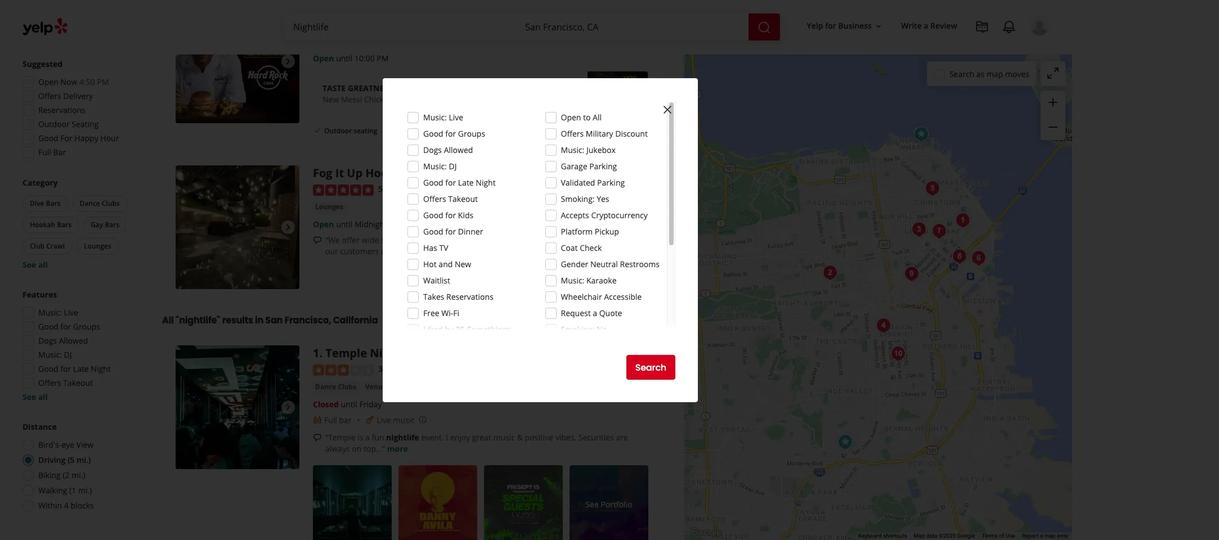 Task type: vqa. For each thing, say whether or not it's contained in the screenshot.
topmost smoking:
yes



Task type: locate. For each thing, give the bounding box(es) containing it.
music up nightlife
[[393, 415, 415, 426]]

fog it up hookah lounge image
[[176, 166, 300, 290]]

0 vertical spatial by
[[445, 324, 454, 335]]

1 . temple nightclub san francisco
[[313, 346, 504, 361]]

biking
[[38, 470, 61, 481]]

san for nightclub
[[428, 346, 448, 361]]

to up military
[[583, 112, 591, 123]]

good for groups down "features"
[[38, 322, 100, 332]]

liked down smoking: no on the left of the page
[[561, 341, 581, 351]]

3 slideshow element from the top
[[176, 346, 300, 470]]

.
[[320, 346, 323, 361]]

1 see all from the top
[[23, 260, 48, 270]]

yelp for business button
[[803, 16, 888, 36]]

reservations up fi
[[447, 292, 494, 302]]

0 vertical spatial next image
[[282, 55, 295, 68]]

dance up gay
[[80, 199, 100, 208]]

0 horizontal spatial dogs allowed
[[38, 336, 88, 346]]

liked down free
[[423, 324, 443, 335]]

1 horizontal spatial clubs
[[338, 382, 357, 392]]

0 vertical spatial previous image
[[180, 55, 194, 68]]

to left so
[[587, 235, 594, 245]]

0 vertical spatial allowed
[[444, 145, 473, 155]]

hookah down dive bars 'button'
[[30, 220, 55, 230]]

music: live down sandwich
[[423, 112, 464, 123]]

bars inside 'button'
[[46, 199, 61, 208]]

outdoor for outdoor seating
[[38, 119, 70, 130]]

16 full bar v2 image
[[313, 416, 322, 425]]

kaiyō rooftop image
[[968, 247, 990, 269]]

0 horizontal spatial lounges
[[84, 242, 111, 251]]

groups inside 'search' "dialog"
[[458, 128, 485, 139]]

1 horizontal spatial dogs allowed
[[423, 145, 473, 155]]

mi.) for biking (2 mi.)
[[72, 470, 85, 481]]

clubs inside group
[[102, 199, 120, 208]]

takes reservations
[[423, 292, 494, 302]]

0 vertical spatial music: live
[[423, 112, 464, 123]]

16 checkmark v2 image for outdoor seating
[[313, 126, 322, 135]]

write
[[902, 21, 922, 31]]

16 checkmark v2 image for takeout
[[433, 126, 442, 135]]

1 horizontal spatial groups
[[458, 128, 485, 139]]

1 vertical spatial dance
[[315, 382, 336, 392]]

aaron bennett jazz ensemble image
[[834, 431, 857, 454]]

zoom out image
[[1047, 121, 1060, 134]]

report
[[1022, 533, 1039, 540]]

dj inside 'search' "dialog"
[[449, 161, 457, 172]]

see all down club on the top left of the page
[[23, 260, 48, 270]]

see all
[[23, 260, 48, 270], [23, 392, 48, 403]]

0 horizontal spatial good for groups
[[38, 322, 100, 332]]

american (traditional) link
[[313, 35, 394, 47]]

new inside taste greatness new messi chicken sandwich
[[323, 94, 339, 105]]

dance inside group
[[80, 199, 100, 208]]

new for taste greatness new messi chicken sandwich
[[323, 94, 339, 105]]

1 horizontal spatial dj
[[449, 161, 457, 172]]

16 speech v2 image
[[313, 434, 322, 443]]

map right as
[[987, 68, 1004, 79]]

open for open to all
[[561, 112, 581, 123]]

0 horizontal spatial our
[[326, 246, 338, 257]]

outdoor
[[38, 119, 70, 130], [324, 126, 352, 136]]

projects image
[[976, 20, 989, 34]]

option group containing distance
[[19, 422, 140, 515]]

1 vertical spatial clubs
[[338, 382, 357, 392]]

all up distance
[[38, 392, 48, 403]]

16 checkmark v2 image
[[313, 126, 322, 135], [433, 126, 442, 135]]

full
[[38, 147, 51, 158], [324, 415, 337, 426]]

bar
[[339, 415, 352, 426]]

map left error
[[1045, 533, 1056, 540]]

see up distance
[[23, 392, 36, 403]]

0 horizontal spatial dance clubs
[[80, 199, 120, 208]]

full for full bar
[[324, 415, 337, 426]]

late inside 'search' "dialog"
[[458, 177, 474, 188]]

search down vegetarians
[[636, 361, 667, 374]]

(traditional)
[[350, 36, 391, 46]]

previous image for closed until friday
[[180, 401, 194, 415]]

open inside 'search' "dialog"
[[561, 112, 581, 123]]

see all button down club on the top left of the page
[[23, 260, 48, 270]]

mi.) for walking (1 mi.)
[[78, 485, 92, 496]]

16 speech v2 image
[[313, 236, 322, 245]]

until up the bar
[[341, 399, 357, 410]]

see down club on the top left of the page
[[23, 260, 36, 270]]

dance for the bottommost the dance clubs button
[[315, 382, 336, 392]]

1 next image from the top
[[282, 55, 295, 68]]

1 vertical spatial groups
[[73, 322, 100, 332]]

2.8 star rating image
[[313, 18, 374, 30]]

review
[[931, 21, 958, 31]]

vibes.
[[556, 432, 577, 443]]

0 vertical spatial more link
[[558, 246, 579, 257]]

1 horizontal spatial dance clubs
[[315, 382, 357, 392]]

parking down jukebox
[[590, 161, 617, 172]]

yelp
[[807, 21, 824, 31]]

offers delivery
[[38, 91, 93, 101]]

mi.)
[[77, 455, 91, 466], [72, 470, 85, 481], [78, 485, 92, 496]]

by down smoking: no on the left of the page
[[583, 341, 592, 351]]

event. i enjoy great music & positive vibes. securities are always on top..."
[[326, 432, 628, 454]]

a inside 'search' "dialog"
[[593, 308, 598, 319]]

delivery down "open now 4:50 pm"
[[63, 91, 93, 101]]

0 vertical spatial delivery
[[63, 91, 93, 101]]

and inside 'search' "dialog"
[[439, 259, 453, 270]]

san up spaces
[[428, 346, 448, 361]]

0 vertical spatial night
[[476, 177, 496, 188]]

offers down open to all
[[561, 128, 584, 139]]

francisco
[[451, 346, 504, 361]]

lounges inside group
[[84, 242, 111, 251]]

mission
[[556, 235, 585, 245]]

new down taste
[[323, 94, 339, 105]]

previous image for open until 10:00 pm
[[180, 55, 194, 68]]

$$ button
[[53, 20, 81, 38]]

smoking: down 'request' at the left
[[561, 324, 595, 335]]

1 horizontal spatial dogs
[[423, 145, 442, 155]]

good for happy hour
[[38, 133, 119, 144]]

1 previous image from the top
[[180, 55, 194, 68]]

a right write
[[924, 21, 929, 31]]

0 vertical spatial clubs
[[102, 199, 120, 208]]

search inside "button"
[[636, 361, 667, 374]]

0 horizontal spatial reservations
[[38, 105, 85, 115]]

lounges down gay
[[84, 242, 111, 251]]

1 smoking: from the top
[[561, 194, 595, 204]]

option group
[[19, 422, 140, 515]]

allowed inside 'search' "dialog"
[[444, 145, 473, 155]]

in
[[255, 314, 264, 327]]

by left 30-
[[445, 324, 454, 335]]

until up offer
[[336, 219, 353, 230]]

delivery inside group
[[63, 91, 93, 101]]

1 horizontal spatial dance
[[315, 382, 336, 392]]

parking
[[590, 161, 617, 172], [598, 177, 625, 188]]

clubs
[[102, 199, 120, 208], [338, 382, 357, 392]]

& left positive
[[517, 432, 523, 443]]

taste
[[323, 83, 346, 93]]

1 horizontal spatial more link
[[558, 246, 579, 257]]

happy
[[395, 246, 418, 257]]

1 horizontal spatial more
[[558, 246, 579, 257]]

previous image
[[180, 55, 194, 68], [180, 401, 194, 415]]

2 all from the top
[[38, 392, 48, 403]]

16 live music v2 image
[[366, 416, 375, 425]]

dogs allowed down "features"
[[38, 336, 88, 346]]

0 horizontal spatial dance
[[80, 199, 100, 208]]

emporium arcade bar image
[[819, 262, 842, 284]]

1 vertical spatial dogs
[[38, 336, 57, 346]]

open until midnight
[[313, 219, 387, 230]]

0 horizontal spatial full
[[38, 147, 51, 158]]

gender neutral restrooms
[[561, 259, 660, 270]]

clubs for the bottommost the dance clubs button
[[338, 382, 357, 392]]

0 vertical spatial offers takeout
[[423, 194, 478, 204]]

1 vertical spatial more
[[387, 444, 408, 454]]

pm
[[377, 53, 389, 64], [97, 77, 109, 87]]

2 slideshow element from the top
[[176, 166, 300, 290]]

more link down the mission
[[558, 246, 579, 257]]

0 horizontal spatial san
[[265, 314, 283, 327]]

a inside the "we offer wide selection of different flavored hookahs and our mission to so make sure our customers are happy at a nice atmosphere and cozy vibes"
[[429, 246, 434, 257]]

more link down nightlife
[[387, 444, 408, 454]]

music: dj inside 'search' "dialog"
[[423, 161, 457, 172]]

map region
[[562, 0, 1138, 541]]

request
[[561, 308, 591, 319]]

offers up distance
[[38, 378, 61, 389]]

bars for gay bars
[[105, 220, 120, 230]]

a left quote
[[593, 308, 598, 319]]

& left event
[[392, 382, 397, 392]]

next image for open until 10:00 pm
[[282, 55, 295, 68]]

all up military
[[593, 112, 602, 123]]

good for late night inside group
[[38, 364, 111, 374]]

now
[[61, 77, 77, 87]]

search
[[950, 68, 975, 79], [636, 361, 667, 374]]

open for open until 10:00 pm
[[313, 53, 334, 64]]

are right securities
[[616, 432, 628, 443]]

dogs allowed inside 'search' "dialog"
[[423, 145, 473, 155]]

notifications image
[[1003, 20, 1016, 34]]

of up at
[[416, 235, 423, 245]]

0 vertical spatial good for groups
[[423, 128, 485, 139]]

to inside 'search' "dialog"
[[583, 112, 591, 123]]

1 vertical spatial takeout
[[448, 194, 478, 204]]

bars inside button
[[105, 220, 120, 230]]

bars right dive
[[46, 199, 61, 208]]

full right 16 full bar v2 icon
[[324, 415, 337, 426]]

new down atmosphere
[[455, 259, 472, 270]]

1 all from the top
[[38, 260, 48, 270]]

outdoor for outdoor seating
[[324, 126, 352, 136]]

pm inside group
[[97, 77, 109, 87]]

free
[[423, 308, 440, 319]]

0 horizontal spatial groups
[[73, 322, 100, 332]]

open up 16 speech v2 image
[[313, 219, 334, 230]]

lounges button down 5 star rating image
[[313, 201, 346, 213]]

offers takeout inside group
[[38, 378, 93, 389]]

flavored
[[459, 235, 490, 245]]

0 vertical spatial are
[[381, 246, 393, 257]]

all for category
[[38, 260, 48, 270]]

1 see all button from the top
[[23, 260, 48, 270]]

hard rock cafe image
[[176, 0, 300, 124], [910, 123, 933, 146]]

liked for liked by 30-somethings
[[423, 324, 443, 335]]

see all for features
[[23, 392, 48, 403]]

0 vertical spatial music
[[393, 415, 415, 426]]

1 horizontal spatial outdoor
[[324, 126, 352, 136]]

slideshow element
[[176, 0, 300, 124], [176, 166, 300, 290], [176, 346, 300, 470]]

see all up distance
[[23, 392, 48, 403]]

open down 'suggested'
[[38, 77, 59, 87]]

more for top more link
[[558, 246, 579, 257]]

2 smoking: from the top
[[561, 324, 595, 335]]

clubs down 3.1 star rating image
[[338, 382, 357, 392]]

all
[[38, 260, 48, 270], [38, 392, 48, 403]]

pm right 4:50
[[97, 77, 109, 87]]

1 vertical spatial good for late night
[[38, 364, 111, 374]]

2 16 checkmark v2 image from the left
[[433, 126, 442, 135]]

music right great
[[494, 432, 515, 443]]

a inside write a review link
[[924, 21, 929, 31]]

groups inside group
[[73, 322, 100, 332]]

open down american
[[313, 53, 334, 64]]

night inside 'search' "dialog"
[[476, 177, 496, 188]]

mi.) for driving (5 mi.)
[[77, 455, 91, 466]]

dogs allowed up lounge
[[423, 145, 473, 155]]

smoking: down validated
[[561, 194, 595, 204]]

clubs up gay bars at top
[[102, 199, 120, 208]]

outdoor left seating
[[324, 126, 352, 136]]

0 vertical spatial full
[[38, 147, 51, 158]]

pm right 10:00
[[377, 53, 389, 64]]

0 vertical spatial slideshow element
[[176, 0, 300, 124]]

good for late night inside 'search' "dialog"
[[423, 177, 496, 188]]

karaoke
[[587, 275, 617, 286]]

a for write
[[924, 21, 929, 31]]

a right report
[[1041, 533, 1044, 540]]

lounges button down gay
[[77, 238, 119, 255]]

0 vertical spatial see all button
[[23, 260, 48, 270]]

1 horizontal spatial new
[[455, 259, 472, 270]]

1 horizontal spatial are
[[616, 432, 628, 443]]

zoom in image
[[1047, 96, 1060, 109]]

mi.) up (1
[[72, 470, 85, 481]]

new inside 'search' "dialog"
[[455, 259, 472, 270]]

bars right cocktail
[[429, 36, 444, 46]]

0 vertical spatial lounges button
[[313, 201, 346, 213]]

None search field
[[284, 14, 783, 41]]

smoking: for smoking: no
[[561, 324, 595, 335]]

view
[[76, 440, 94, 451]]

dance clubs up gay
[[80, 199, 120, 208]]

and down nice
[[439, 259, 453, 270]]

1 vertical spatial liked
[[561, 341, 581, 351]]

2 see all from the top
[[23, 392, 48, 403]]

music: live inside 'search' "dialog"
[[423, 112, 464, 123]]

0 vertical spatial parking
[[590, 161, 617, 172]]

night
[[476, 177, 496, 188], [91, 364, 111, 374]]

0 vertical spatial music: dj
[[423, 161, 457, 172]]

cocktail
[[400, 36, 428, 46]]

dance clubs down 3.1 star rating image
[[315, 382, 357, 392]]

dogs inside 'search' "dialog"
[[423, 145, 442, 155]]

1 vertical spatial lounges
[[84, 242, 111, 251]]

1 16 checkmark v2 image from the left
[[313, 126, 322, 135]]

cocktail bars
[[400, 36, 444, 46]]

1 horizontal spatial late
[[458, 177, 474, 188]]

0 vertical spatial dance clubs
[[80, 199, 120, 208]]

all down club crawl button
[[38, 260, 48, 270]]

pickup
[[595, 226, 619, 237]]

sandwich
[[395, 94, 430, 105]]

dance
[[80, 199, 100, 208], [315, 382, 336, 392]]

0 vertical spatial search
[[950, 68, 975, 79]]

1 vertical spatial see
[[23, 392, 36, 403]]

2 see all button from the top
[[23, 392, 48, 403]]

map for moves
[[987, 68, 1004, 79]]

open until 10:00 pm
[[313, 53, 389, 64]]

1 vertical spatial see all
[[23, 392, 48, 403]]

a for request
[[593, 308, 598, 319]]

0 vertical spatial to
[[583, 112, 591, 123]]

slideshow element for closed until friday
[[176, 346, 300, 470]]

(2 up the walking (1 mi.)
[[63, 470, 70, 481]]

good for kids
[[423, 210, 474, 221]]

1 vertical spatial parking
[[598, 177, 625, 188]]

temple nightclub san francisco image
[[952, 209, 975, 232], [176, 346, 300, 470]]

good for groups inside 'search' "dialog"
[[423, 128, 485, 139]]

so
[[596, 235, 605, 245]]

(2 for mi.)
[[63, 470, 70, 481]]

liked by 30-somethings
[[423, 324, 511, 335]]

late inside group
[[73, 364, 89, 374]]

until down american (traditional) button
[[336, 53, 353, 64]]

music: live down "features"
[[38, 307, 78, 318]]

1 vertical spatial (2
[[63, 470, 70, 481]]

group containing features
[[19, 289, 140, 403]]

more down the mission
[[558, 246, 579, 257]]

search dialog
[[0, 0, 1220, 541]]

1 horizontal spatial night
[[476, 177, 496, 188]]

live inside 'search' "dialog"
[[449, 112, 464, 123]]

san right in
[[265, 314, 283, 327]]

1 vertical spatial dj
[[64, 350, 72, 360]]

1 horizontal spatial live
[[377, 415, 391, 426]]

1 slideshow element from the top
[[176, 0, 300, 124]]

1 vertical spatial music: live
[[38, 307, 78, 318]]

0 horizontal spatial offers takeout
[[38, 378, 93, 389]]

mi.) right (5 on the left
[[77, 455, 91, 466]]

1 horizontal spatial hookah
[[366, 166, 409, 181]]

see portfolio
[[586, 499, 633, 510]]

dance clubs link
[[313, 382, 359, 393]]

dance inside dance clubs link
[[315, 382, 336, 392]]

our up vibes"
[[541, 235, 554, 245]]

1 vertical spatial map
[[1045, 533, 1056, 540]]

cocktail bars button
[[398, 35, 447, 47]]

dogs down "features"
[[38, 336, 57, 346]]

reservations down offers delivery
[[38, 105, 85, 115]]

16 chevron down v2 image
[[875, 22, 884, 31]]

up
[[347, 166, 363, 181]]

of inside the "we offer wide selection of different flavored hookahs and our mission to so make sure our customers are happy at a nice atmosphere and cozy vibes"
[[416, 235, 423, 245]]

expand map image
[[1047, 66, 1060, 80]]

to inside the "we offer wide selection of different flavored hookahs and our mission to so make sure our customers are happy at a nice atmosphere and cozy vibes"
[[587, 235, 594, 245]]

16 checkmark v2 image up lounge
[[433, 126, 442, 135]]

1 vertical spatial reservations
[[447, 292, 494, 302]]

0 vertical spatial mi.)
[[77, 455, 91, 466]]

outdoor up for
[[38, 119, 70, 130]]

dance clubs
[[80, 199, 120, 208], [315, 382, 357, 392]]

takeout inside 'search' "dialog"
[[448, 194, 478, 204]]

bars for hookah bars
[[57, 220, 72, 230]]

0 horizontal spatial and
[[439, 259, 453, 270]]

2 vertical spatial and
[[439, 259, 453, 270]]

mi.) right (1
[[78, 485, 92, 496]]

seating
[[354, 126, 377, 136]]

1 vertical spatial dance clubs
[[315, 382, 357, 392]]

full inside group
[[38, 147, 51, 158]]

outdoor seating
[[324, 126, 377, 136]]

club
[[30, 242, 45, 251]]

validated
[[561, 177, 596, 188]]

next image
[[282, 55, 295, 68], [282, 401, 295, 415]]

new for hot and new
[[455, 259, 472, 270]]

hookah inside button
[[30, 220, 55, 230]]

our down the "we
[[326, 246, 338, 257]]

outdoor inside group
[[38, 119, 70, 130]]

1 horizontal spatial good for late night
[[423, 177, 496, 188]]

1 vertical spatial our
[[326, 246, 338, 257]]

group containing category
[[20, 177, 140, 271]]

0 horizontal spatial (2
[[63, 470, 70, 481]]

info icon image
[[418, 415, 427, 424], [418, 415, 427, 424]]

1 horizontal spatial delivery
[[398, 126, 424, 136]]

are down selection
[[381, 246, 393, 257]]

dogs up lounge
[[423, 145, 442, 155]]

"temple
[[326, 432, 356, 443]]

0 vertical spatial dj
[[449, 161, 457, 172]]

lounges down 5 star rating image
[[315, 202, 343, 212]]

search left as
[[950, 68, 975, 79]]

0 horizontal spatial hookah
[[30, 220, 55, 230]]

american
[[315, 36, 348, 46]]

asiasf image
[[901, 263, 923, 285]]

2 vertical spatial see
[[586, 499, 599, 510]]

dance clubs button up gay
[[72, 195, 127, 212]]

open up the music: jukebox
[[561, 112, 581, 123]]

1 horizontal spatial 16 checkmark v2 image
[[433, 126, 442, 135]]

of left use
[[1000, 533, 1005, 540]]

and up cozy
[[525, 235, 539, 245]]

1 vertical spatial more link
[[387, 444, 408, 454]]

offers military discount
[[561, 128, 648, 139]]

0 vertical spatial reservations
[[38, 105, 85, 115]]

category
[[23, 177, 58, 188]]

&
[[392, 382, 397, 392], [517, 432, 523, 443]]

delivery down sandwich
[[398, 126, 424, 136]]

jukebox
[[587, 145, 616, 155]]

2 previous image from the top
[[180, 401, 194, 415]]

discount
[[616, 128, 648, 139]]

parking up yes
[[598, 177, 625, 188]]

are inside the "we offer wide selection of different flavored hookahs and our mission to so make sure our customers are happy at a nice atmosphere and cozy vibes"
[[381, 246, 393, 257]]

see all button up distance
[[23, 392, 48, 403]]

fisherman's
[[486, 36, 531, 47]]

takes
[[423, 292, 445, 302]]

smoking:
[[561, 194, 595, 204], [561, 324, 595, 335]]

1 horizontal spatial by
[[583, 341, 592, 351]]

is
[[358, 432, 363, 443]]

offers takeout up good for kids
[[423, 194, 478, 204]]

next image for closed until friday
[[282, 401, 295, 415]]

search for search
[[636, 361, 667, 374]]

see left portfolio
[[586, 499, 599, 510]]

1 vertical spatial dance clubs button
[[313, 382, 359, 393]]

(2 right 5.0
[[392, 184, 399, 194]]

temple nightclub san francisco link
[[326, 346, 504, 361]]

group
[[23, 2, 140, 40], [19, 59, 140, 162], [1041, 91, 1066, 140], [20, 177, 140, 271], [19, 289, 140, 403]]

16 checkmark v2 image left outdoor seating
[[313, 126, 322, 135]]

offers takeout up distance
[[38, 378, 93, 389]]

2 vertical spatial until
[[341, 399, 357, 410]]

0 vertical spatial live
[[449, 112, 464, 123]]

0 vertical spatial dogs
[[423, 145, 442, 155]]

1 horizontal spatial dance clubs button
[[313, 382, 359, 393]]

2 next image from the top
[[282, 401, 295, 415]]

has
[[423, 243, 437, 253]]

0 horizontal spatial pm
[[97, 77, 109, 87]]

liked by vegetarians
[[561, 341, 637, 351]]

atmosphere
[[453, 246, 498, 257]]

close image
[[661, 103, 675, 116]]

bars up crawl
[[57, 220, 72, 230]]

good for groups inside group
[[38, 322, 100, 332]]

dance clubs button down 3.1 star rating image
[[313, 382, 359, 393]]

offers takeout inside 'search' "dialog"
[[423, 194, 478, 204]]

1 vertical spatial mi.)
[[72, 470, 85, 481]]

and down hookahs
[[500, 246, 514, 257]]

0 horizontal spatial music
[[393, 415, 415, 426]]

dance clubs button
[[72, 195, 127, 212], [313, 382, 359, 393]]

0 vertical spatial hookah
[[366, 166, 409, 181]]

kids
[[458, 210, 474, 221]]

san for in
[[265, 314, 283, 327]]

0 vertical spatial smoking:
[[561, 194, 595, 204]]

see all button for features
[[23, 392, 48, 403]]

1 vertical spatial search
[[636, 361, 667, 374]]

dance up closed
[[315, 382, 336, 392]]

0 vertical spatial all
[[593, 112, 602, 123]]



Task type: describe. For each thing, give the bounding box(es) containing it.
bars for cocktail bars
[[429, 36, 444, 46]]

wide
[[362, 235, 379, 245]]

cozy
[[516, 246, 532, 257]]

venues & event spaces
[[366, 382, 442, 392]]

& inside the venues & event spaces button
[[392, 382, 397, 392]]

0 horizontal spatial hard rock cafe image
[[176, 0, 300, 124]]

(2 for reviews)
[[392, 184, 399, 194]]

offers down now
[[38, 91, 61, 101]]

accepts
[[561, 210, 589, 221]]

3.1 star rating image
[[313, 365, 374, 376]]

write a review link
[[897, 16, 962, 36]]

within
[[38, 501, 62, 511]]

terms of use
[[982, 533, 1016, 540]]

gay bars
[[91, 220, 120, 230]]

american (traditional) button
[[313, 35, 394, 47]]

francisco,
[[285, 314, 331, 327]]

"nightlife"
[[176, 314, 220, 327]]

1 vertical spatial delivery
[[398, 126, 424, 136]]

5.0
[[378, 184, 390, 194]]

friday
[[360, 399, 382, 410]]

0 horizontal spatial allowed
[[59, 336, 88, 346]]

group containing $
[[23, 2, 140, 40]]

wheelchair accessible
[[561, 292, 642, 302]]

more for bottommost more link
[[387, 444, 408, 454]]

pm for open now 4:50 pm
[[97, 77, 109, 87]]

see for category
[[23, 260, 36, 270]]

somethings
[[467, 324, 511, 335]]

(5
[[68, 455, 75, 466]]

wharf
[[533, 36, 555, 47]]

fun
[[372, 432, 384, 443]]

by for 30-
[[445, 324, 454, 335]]

lounges link
[[313, 201, 346, 213]]

military
[[586, 128, 614, 139]]

"we
[[326, 235, 340, 245]]

positive
[[525, 432, 554, 443]]

0 vertical spatial and
[[525, 235, 539, 245]]

1 horizontal spatial temple nightclub san francisco image
[[952, 209, 975, 232]]

terms
[[982, 533, 998, 540]]

slideshow element for open until 10:00 pm
[[176, 0, 300, 124]]

taste greatness new messi chicken sandwich
[[323, 83, 430, 105]]

open now 4:50 pm
[[38, 77, 109, 87]]

lion's den bar and lounge image
[[922, 177, 944, 200]]

selection
[[381, 235, 414, 245]]

0 horizontal spatial dj
[[64, 350, 72, 360]]

the valencia room image
[[873, 315, 895, 337]]

for inside yelp for business button
[[826, 21, 837, 31]]

"we offer wide selection of different flavored hookahs and our mission to so make sure our customers are happy at a nice atmosphere and cozy vibes"
[[326, 235, 645, 257]]

until for until midnight
[[336, 219, 353, 230]]

pm for open until 10:00 pm
[[377, 53, 389, 64]]

a right is
[[365, 432, 370, 443]]

at
[[420, 246, 427, 257]]

until for until friday
[[341, 399, 357, 410]]

map data ©2023 google
[[914, 533, 976, 540]]

reservations inside group
[[38, 105, 85, 115]]

bird's-
[[38, 440, 61, 451]]

dinner
[[458, 226, 483, 237]]

0 vertical spatial dance clubs button
[[72, 195, 127, 212]]

until for until 10:00 pm
[[336, 53, 353, 64]]

slideshow element for open until midnight
[[176, 166, 300, 290]]

keyboard shortcuts button
[[859, 533, 908, 541]]

reviews)
[[401, 184, 431, 194]]

search as map moves
[[950, 68, 1030, 79]]

0 horizontal spatial lounges button
[[77, 238, 119, 255]]

results
[[222, 314, 253, 327]]

user actions element
[[798, 14, 1066, 83]]

cityscape image
[[908, 218, 931, 241]]

& inside event. i enjoy great music & positive vibes. securities are always on top..."
[[517, 432, 523, 443]]

open for open until midnight
[[313, 219, 334, 230]]

©2023
[[939, 533, 956, 540]]

all inside 'search' "dialog"
[[593, 112, 602, 123]]

5.0 (2 reviews)
[[378, 184, 431, 194]]

i
[[446, 432, 448, 443]]

offers up good for kids
[[423, 194, 446, 204]]

driving
[[38, 455, 65, 466]]

venues & event spaces button
[[363, 382, 445, 393]]

all for features
[[38, 392, 48, 403]]

a for report
[[1041, 533, 1044, 540]]

walking
[[38, 485, 67, 496]]

next image
[[282, 221, 295, 234]]

fog it up hookah lounge link
[[313, 166, 454, 181]]

search image
[[758, 21, 771, 34]]

shortcuts
[[884, 533, 908, 540]]

offer
[[342, 235, 360, 245]]

0 horizontal spatial temple nightclub san francisco image
[[176, 346, 300, 470]]

reservations inside 'search' "dialog"
[[447, 292, 494, 302]]

2 vertical spatial takeout
[[63, 378, 93, 389]]

suggested
[[23, 59, 63, 69]]

google image
[[688, 526, 725, 541]]

1 vertical spatial dogs allowed
[[38, 336, 88, 346]]

terms of use link
[[982, 533, 1016, 540]]

1 horizontal spatial our
[[541, 235, 554, 245]]

bird's-eye view
[[38, 440, 94, 451]]

see all button for category
[[23, 260, 48, 270]]

parking for garage parking
[[590, 161, 617, 172]]

parking for validated parking
[[598, 177, 625, 188]]

cocktail bars link
[[398, 35, 447, 47]]

full for full bar
[[38, 147, 51, 158]]

0 vertical spatial takeout
[[445, 126, 471, 136]]

bars for dive bars
[[46, 199, 61, 208]]

1 vertical spatial all
[[162, 314, 174, 327]]

wi-
[[442, 308, 454, 319]]

biking (2 mi.)
[[38, 470, 85, 481]]

tv
[[439, 243, 449, 253]]

burgers button
[[451, 35, 482, 47]]

music: dj inside group
[[38, 350, 72, 360]]

search for search as map moves
[[950, 68, 975, 79]]

dance for top the dance clubs button
[[80, 199, 100, 208]]

previous image
[[180, 221, 194, 234]]

open for open now 4:50 pm
[[38, 77, 59, 87]]

hot and new
[[423, 259, 472, 270]]

music inside event. i enjoy great music & positive vibes. securities are always on top..."
[[494, 432, 515, 443]]

lounges for right lounges button
[[315, 202, 343, 212]]

4:50
[[79, 77, 95, 87]]

5 star rating image
[[313, 185, 374, 196]]

midnight
[[355, 219, 387, 230]]

neutral
[[591, 259, 618, 270]]

night inside group
[[91, 364, 111, 374]]

see portfolio link
[[570, 466, 649, 541]]

see all for category
[[23, 260, 48, 270]]

good for dinner
[[423, 226, 483, 237]]

nice
[[436, 246, 451, 257]]

club crawl button
[[23, 238, 72, 255]]

closed
[[313, 399, 339, 410]]

different
[[426, 235, 457, 245]]

sure
[[629, 235, 645, 245]]

validated parking
[[561, 177, 625, 188]]

lounges for lounges button to the left
[[84, 242, 111, 251]]

use
[[1006, 533, 1016, 540]]

always
[[326, 444, 350, 454]]

vegetarians
[[594, 341, 637, 351]]

open to all
[[561, 112, 602, 123]]

map for error
[[1045, 533, 1056, 540]]

are inside event. i enjoy great music & positive vibes. securities are always on top..."
[[616, 432, 628, 443]]

bar
[[53, 147, 66, 158]]

0 horizontal spatial dogs
[[38, 336, 57, 346]]

1 vertical spatial live
[[64, 307, 78, 318]]

fi
[[453, 308, 460, 319]]

clubs for top the dance clubs button
[[102, 199, 120, 208]]

urban putt image
[[887, 343, 910, 365]]

yes
[[597, 194, 610, 204]]

1
[[313, 346, 320, 361]]

1 vertical spatial of
[[1000, 533, 1005, 540]]

no
[[597, 324, 608, 335]]

the view lounge image
[[928, 220, 951, 242]]

california
[[333, 314, 378, 327]]

free wi-fi
[[423, 308, 460, 319]]

it
[[336, 166, 344, 181]]

smoking: no
[[561, 324, 608, 335]]

smoking: for smoking: yes
[[561, 194, 595, 204]]

closed until friday
[[313, 399, 382, 410]]

"temple is a fun nightlife
[[326, 432, 419, 443]]

chicken
[[364, 94, 393, 105]]

for
[[60, 133, 72, 144]]

music: jukebox
[[561, 145, 616, 155]]

dive bars
[[30, 199, 61, 208]]

group containing suggested
[[19, 59, 140, 162]]

has tv
[[423, 243, 449, 253]]

nightlife
[[386, 432, 419, 443]]

1 vertical spatial and
[[500, 246, 514, 257]]

1 horizontal spatial hard rock cafe image
[[910, 123, 933, 146]]

3.1
[[378, 364, 392, 375]]

see for features
[[23, 392, 36, 403]]

by for vegetarians
[[583, 341, 592, 351]]

thriller social club image
[[949, 245, 971, 268]]

liked for liked by vegetarians
[[561, 341, 581, 351]]

write a review
[[902, 21, 958, 31]]

portfolio
[[601, 499, 633, 510]]

hookahs
[[492, 235, 523, 245]]

quote
[[600, 308, 623, 319]]

2 vertical spatial live
[[377, 415, 391, 426]]

1 horizontal spatial lounges button
[[313, 201, 346, 213]]



